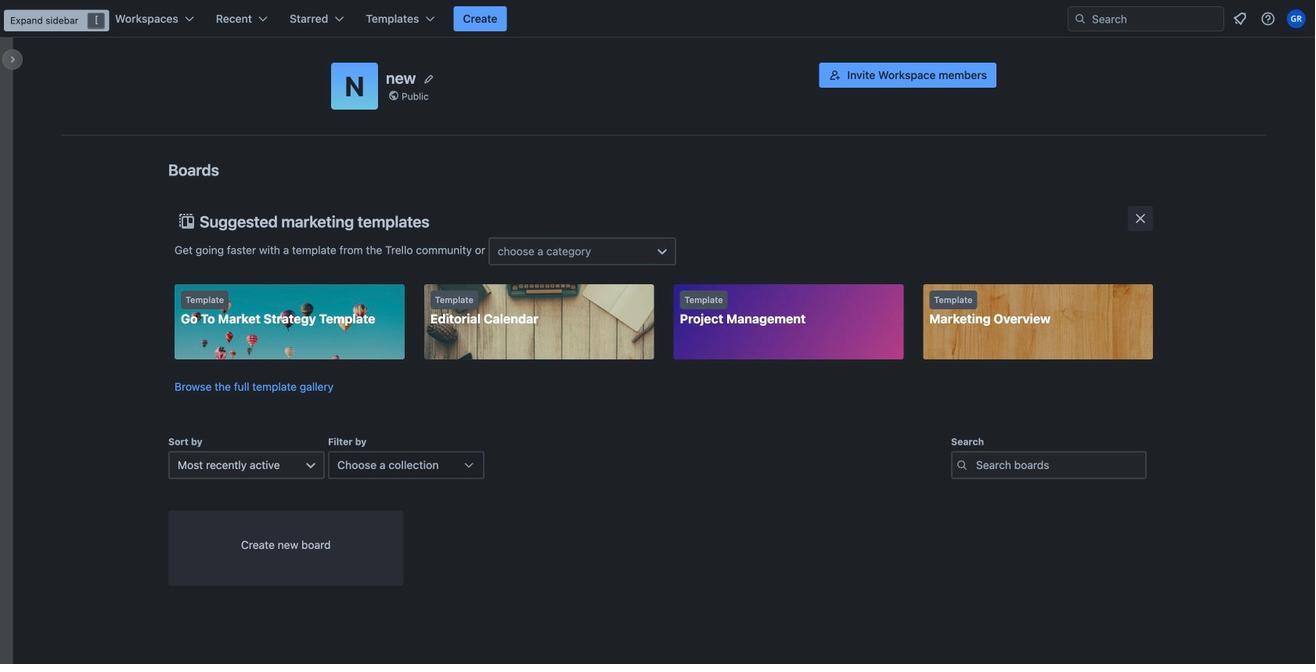Task type: locate. For each thing, give the bounding box(es) containing it.
open information menu image
[[1261, 11, 1276, 27]]

Search field
[[1087, 8, 1224, 30]]

0 notifications image
[[1231, 9, 1250, 28]]

left bracket element
[[88, 13, 104, 28]]

Search boards text field
[[951, 451, 1147, 479]]

back to home image
[[38, 6, 96, 31]]

greg robinson (gregrobinson96) image
[[1287, 9, 1306, 28]]



Task type: describe. For each thing, give the bounding box(es) containing it.
primary element
[[0, 0, 1316, 38]]

search image
[[1074, 13, 1087, 25]]



Task type: vqa. For each thing, say whether or not it's contained in the screenshot.
2nd starred icon from the bottom
no



